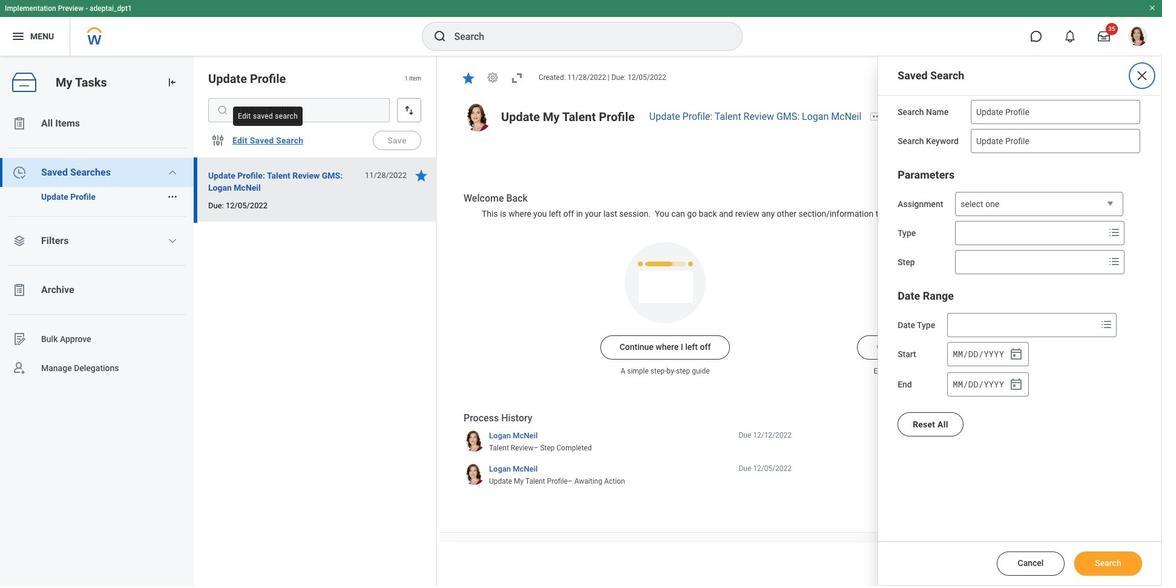 Task type: locate. For each thing, give the bounding box(es) containing it.
notifications large image
[[1064, 30, 1076, 42]]

employee's photo (logan mcneil) image
[[464, 103, 492, 131]]

1 vertical spatial clipboard image
[[12, 283, 27, 297]]

group
[[898, 168, 1142, 274], [898, 289, 1142, 398], [948, 342, 1029, 366], [948, 372, 1029, 397]]

search image
[[433, 29, 447, 44], [217, 104, 229, 116]]

calendar image
[[1009, 347, 1024, 361]]

0 vertical spatial search field
[[956, 222, 1105, 244]]

2 vertical spatial search field
[[948, 314, 1097, 336]]

tooltip
[[1125, 39, 1159, 64], [231, 104, 305, 128]]

1 vertical spatial star image
[[414, 168, 429, 183]]

None text field
[[971, 100, 1141, 124], [971, 129, 1141, 153], [971, 100, 1141, 124], [971, 129, 1141, 153]]

search field for prompts icon
[[948, 314, 1097, 336]]

profile logan mcneil element
[[1121, 23, 1155, 50]]

banner
[[0, 0, 1162, 56]]

1 horizontal spatial tooltip
[[1125, 39, 1159, 64]]

star image inside item list element
[[414, 168, 429, 183]]

user plus image
[[12, 361, 27, 375]]

search field for first prompts image from the top
[[956, 222, 1105, 244]]

prompts image
[[1108, 225, 1122, 240], [1108, 254, 1122, 269]]

clipboard image up rename image
[[12, 283, 27, 297]]

0 vertical spatial prompts image
[[1108, 225, 1122, 240]]

1 clipboard image from the top
[[12, 116, 27, 131]]

calendar image
[[1009, 377, 1024, 392]]

clipboard image up clock check image
[[12, 116, 27, 131]]

1 horizontal spatial search image
[[433, 29, 447, 44]]

clock check image
[[12, 165, 27, 180]]

1 vertical spatial search field
[[956, 251, 1105, 273]]

1 horizontal spatial star image
[[461, 71, 476, 85]]

dialog
[[878, 56, 1162, 586]]

0 horizontal spatial tooltip
[[231, 104, 305, 128]]

1 vertical spatial search image
[[217, 104, 229, 116]]

Search field
[[956, 222, 1105, 244], [956, 251, 1105, 273], [948, 314, 1097, 336]]

0 horizontal spatial search image
[[217, 104, 229, 116]]

inbox large image
[[1098, 30, 1110, 42]]

close environment banner image
[[1149, 4, 1156, 12]]

0 vertical spatial clipboard image
[[12, 116, 27, 131]]

search field for second prompts image from the top of the page
[[956, 251, 1105, 273]]

transformation import image
[[166, 76, 178, 88]]

clipboard image
[[12, 116, 27, 131], [12, 283, 27, 297]]

star image
[[461, 71, 476, 85], [414, 168, 429, 183]]

0 horizontal spatial star image
[[414, 168, 429, 183]]

list
[[0, 109, 194, 383]]

1 vertical spatial prompts image
[[1108, 254, 1122, 269]]



Task type: describe. For each thing, give the bounding box(es) containing it.
0 vertical spatial star image
[[461, 71, 476, 85]]

process history region
[[464, 411, 792, 490]]

0 vertical spatial search image
[[433, 29, 447, 44]]

x image
[[1135, 68, 1150, 83]]

item list element
[[194, 56, 437, 586]]

0 vertical spatial tooltip
[[1125, 39, 1159, 64]]

prompts image
[[1100, 317, 1114, 332]]

configure image
[[211, 133, 225, 148]]

2 clipboard image from the top
[[12, 283, 27, 297]]

fullscreen image
[[510, 71, 524, 85]]

1 prompts image from the top
[[1108, 225, 1122, 240]]

1 vertical spatial tooltip
[[231, 104, 305, 128]]

2 prompts image from the top
[[1108, 254, 1122, 269]]

chevron down image
[[168, 168, 178, 177]]

rename image
[[12, 332, 27, 346]]



Task type: vqa. For each thing, say whether or not it's contained in the screenshot.
second Field image from the bottom
no



